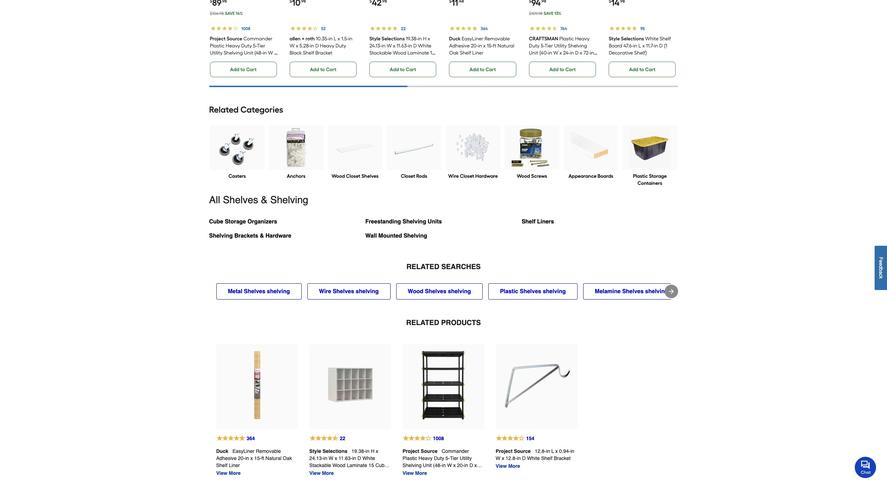 Task type: locate. For each thing, give the bounding box(es) containing it.
1 vertical spatial removable
[[256, 449, 281, 455]]

6 to from the left
[[640, 67, 645, 73]]

0 horizontal spatial h),
[[242, 57, 249, 63]]

to
[[241, 67, 245, 73], [321, 67, 325, 73], [400, 67, 405, 73], [480, 67, 485, 73], [560, 67, 565, 73], [640, 67, 645, 73]]

0 vertical spatial 11.63-
[[397, 43, 409, 49]]

storage up containers at the right of page
[[650, 174, 668, 180]]

cart for x
[[566, 67, 576, 73]]

3 add to cart from the left
[[390, 67, 417, 73]]

bracket inside 10.35-in l x 1.5-in w x 5.28-in d heavy duty black shelf bracket
[[316, 50, 333, 56]]

appearance boards list item
[[564, 126, 619, 180]]

1 horizontal spatial natural
[[498, 43, 515, 49]]

shelving brackets & hardware link
[[209, 231, 292, 245]]

list item
[[210, 0, 279, 77], [290, 0, 358, 77], [370, 0, 438, 77], [450, 0, 518, 77], [530, 0, 598, 77], [609, 0, 678, 77]]

1 horizontal spatial tier
[[450, 456, 459, 462]]

0 horizontal spatial easyliner removable adhesive 20-in x 15-ft natural oak shelf liner
[[216, 449, 292, 469]]

cart for white
[[406, 67, 417, 73]]

15- inside list item
[[487, 43, 493, 49]]

1 add to cart link from the left
[[210, 62, 277, 77]]

0 vertical spatial cube
[[370, 57, 382, 63]]

0 horizontal spatial stackable
[[310, 463, 331, 469]]

to for decorative
[[640, 67, 645, 73]]

shelving for wood shelves shelving
[[448, 289, 471, 295]]

storage inside 'link'
[[225, 219, 246, 225]]

related categories
[[209, 105, 283, 115]]

5 add to cart link from the left
[[530, 62, 597, 77]]

cube
[[370, 57, 382, 63], [209, 219, 224, 225], [376, 463, 388, 469]]

l inside 10.35-in l x 1.5-in w x 5.28-in d heavy duty black shelf bracket
[[334, 36, 337, 42]]

l up "shelf)"
[[639, 43, 642, 49]]

x inside white shelf board 47.6-in l x 11.7-in d (1 decorative shelf)
[[643, 43, 645, 49]]

l left 1.5- at left top
[[334, 36, 337, 42]]

bracket down the 10.35-
[[316, 50, 333, 56]]

style for 19.38-in h x 24.13-in w x 11.63-in d white stackable wood laminate 15 cube organizer
[[370, 36, 381, 42]]

2 horizontal spatial 5-
[[541, 43, 545, 49]]

2 add to cart from the left
[[310, 67, 337, 73]]

1 horizontal spatial commander
[[442, 449, 469, 455]]

2 to from the left
[[321, 67, 325, 73]]

metal shelves shelving
[[228, 289, 290, 295]]

plastic shelves shelving
[[501, 289, 566, 295]]

anchors image
[[276, 128, 317, 168]]

1 add to cart from the left
[[230, 67, 257, 73]]

duty inside the plastic heavy duty 5-tier utility shelving unit (40-in w x 24-in d x 72-in h), black
[[530, 43, 540, 49]]

0 vertical spatial commander plastic heavy duty 5-tier utility shelving unit (48-in w x 20-in d x 72-in h), black
[[210, 36, 277, 63]]

list item containing craftsman
[[530, 0, 598, 77]]

2 vertical spatial 72-
[[403, 470, 410, 476]]

products
[[442, 319, 481, 327]]

to for w
[[241, 67, 245, 73]]

view for 19.38-in h x 24.13-in w x 11.63-in d white stackable wood laminate 15 cube organizer
[[310, 471, 321, 477]]

0 vertical spatial organizer
[[383, 57, 406, 63]]

selections for l
[[622, 36, 645, 42]]

shelving
[[267, 289, 290, 295], [356, 289, 379, 295], [448, 289, 471, 295], [543, 289, 566, 295], [646, 289, 669, 295]]

l inside white shelf board 47.6-in l x 11.7-in d (1 decorative shelf)
[[639, 43, 642, 49]]

6 add from the left
[[630, 67, 639, 73]]

0 horizontal spatial commander
[[244, 36, 273, 42]]

closet left rods
[[401, 174, 416, 180]]

1 e from the top
[[879, 260, 885, 263]]

& down organizers
[[260, 233, 264, 239]]

add to cart for white
[[390, 67, 417, 73]]

1 horizontal spatial 12.8-
[[535, 449, 547, 455]]

wood for wood screws
[[517, 174, 531, 180]]

hardware down organizers
[[266, 233, 292, 239]]

appearance boards image
[[571, 128, 612, 168]]

3 shelving from the left
[[448, 289, 471, 295]]

0 horizontal spatial laminate
[[347, 463, 368, 469]]

x
[[338, 36, 341, 42], [428, 36, 431, 42], [296, 43, 299, 49], [393, 43, 396, 49], [484, 43, 486, 49], [643, 43, 645, 49], [275, 50, 277, 56], [560, 50, 563, 56], [580, 50, 583, 56], [227, 57, 229, 63], [376, 449, 379, 455], [556, 449, 558, 455], [251, 456, 253, 462], [335, 456, 338, 462], [502, 456, 505, 462], [454, 463, 456, 469], [475, 463, 477, 469]]

5 to from the left
[[560, 67, 565, 73]]

1 vertical spatial commander
[[442, 449, 469, 455]]

1 to from the left
[[241, 67, 245, 73]]

15-
[[487, 43, 493, 49], [254, 456, 262, 462]]

closet inside "list item"
[[346, 174, 361, 180]]

list item containing duck
[[450, 0, 518, 77]]

source down '154'
[[514, 449, 531, 455]]

0 vertical spatial 15
[[431, 50, 435, 56]]

1 horizontal spatial storage
[[650, 174, 668, 180]]

project source down '154'
[[496, 449, 531, 455]]

laminate
[[408, 50, 429, 56], [347, 463, 368, 469]]

stackable
[[370, 50, 392, 56], [310, 463, 331, 469]]

oak
[[450, 50, 459, 56], [283, 456, 292, 462]]

0 vertical spatial 72-
[[584, 50, 591, 56]]

4 add from the left
[[470, 67, 479, 73]]

add to cart for heavy
[[310, 67, 337, 73]]

cart for liner
[[486, 67, 496, 73]]

wood closet shelves list item
[[328, 126, 383, 180]]

2 horizontal spatial style selections
[[609, 36, 645, 42]]

e up b
[[879, 263, 885, 266]]

1 horizontal spatial easyliner removable adhesive 20-in x 15-ft natural oak shelf liner
[[450, 36, 515, 56]]

2 related from the top
[[407, 319, 440, 327]]

6 cart from the left
[[646, 67, 656, 73]]

2 save from the left
[[544, 11, 554, 16]]

3 list item from the left
[[370, 0, 438, 77]]

screws
[[532, 174, 548, 180]]

0 horizontal spatial commander plastic heavy duty 5-tier utility shelving unit (48-in w x 20-in d x 72-in h), black
[[210, 36, 277, 63]]

h inside list item
[[423, 36, 427, 42]]

closet rods list item
[[387, 126, 442, 180]]

closet rods image
[[394, 128, 435, 168]]

1 vertical spatial adhesive
[[216, 456, 237, 462]]

project source down 1008 at bottom
[[403, 449, 438, 455]]

1 vertical spatial 11.63-
[[339, 456, 353, 462]]

1 horizontal spatial source
[[421, 449, 438, 455]]

storage for containers
[[650, 174, 668, 180]]

liner
[[473, 50, 484, 56], [229, 463, 240, 469]]

project source down $104.98 save 14%
[[210, 36, 243, 42]]

shelving brackets & hardware
[[209, 233, 292, 239]]

1 horizontal spatial (48-
[[434, 463, 442, 469]]

add for 5.28-
[[310, 67, 320, 73]]

plastic heavy duty 5-tier utility shelving unit (40-in w x 24-in d x 72-in h), black
[[530, 36, 595, 63]]

hardware inside shelving brackets & hardware link
[[266, 233, 292, 239]]

5 add from the left
[[550, 67, 559, 73]]

3 cart from the left
[[406, 67, 417, 73]]

h), inside the plastic heavy duty 5-tier utility shelving unit (40-in w x 24-in d x 72-in h), black
[[530, 57, 536, 63]]

1 vertical spatial easyliner
[[233, 449, 255, 455]]

natural
[[498, 43, 515, 49], [266, 456, 282, 462]]

closet
[[346, 174, 361, 180], [401, 174, 416, 180], [460, 174, 475, 180]]

source down 1008 at bottom
[[421, 449, 438, 455]]

4 to from the left
[[480, 67, 485, 73]]

2 vertical spatial l
[[552, 449, 555, 455]]

shelves for wire shelves shelving
[[333, 289, 355, 295]]

allen
[[290, 36, 301, 42]]

1 horizontal spatial 24.13-
[[370, 43, 382, 49]]

closet rods link
[[401, 173, 428, 180]]

heavy inside the plastic heavy duty 5-tier utility shelving unit (40-in w x 24-in d x 72-in h), black
[[576, 36, 590, 42]]

1 vertical spatial wire
[[319, 289, 332, 295]]

w inside '12.8-in l x 0.94-in w x 12.8-in d white shelf bracket'
[[496, 456, 501, 462]]

3 to from the left
[[400, 67, 405, 73]]

1 horizontal spatial selections
[[382, 36, 405, 42]]

0 vertical spatial easyliner
[[462, 36, 484, 42]]

(48- inside list item
[[255, 50, 263, 56]]

15 inside list item
[[431, 50, 435, 56]]

1 horizontal spatial liner
[[473, 50, 484, 56]]

add to cart link for w
[[210, 62, 277, 77]]

white
[[646, 36, 659, 42], [418, 43, 432, 49], [363, 456, 376, 462], [528, 456, 540, 462]]

d inside 10.35-in l x 1.5-in w x 5.28-in d heavy duty black shelf bracket
[[316, 43, 319, 49]]

h
[[423, 36, 427, 42], [371, 449, 375, 455]]

1 add from the left
[[230, 67, 240, 73]]

& for brackets
[[260, 233, 264, 239]]

wood
[[393, 50, 407, 56], [332, 174, 345, 180], [517, 174, 531, 180], [408, 289, 424, 295], [333, 463, 346, 469]]

1 vertical spatial 72-
[[231, 57, 237, 63]]

1 vertical spatial 19.38-in h x 24.13-in w x 11.63-in d white stackable wood laminate 15 cube organizer
[[310, 449, 388, 476]]

easyliner inside list item
[[462, 36, 484, 42]]

anchors link
[[287, 173, 306, 180]]

selections for in
[[382, 36, 405, 42]]

list item containing allen + roth
[[290, 0, 358, 77]]

12.8-
[[535, 449, 547, 455], [506, 456, 517, 462]]

& up organizers
[[261, 194, 268, 206]]

anchors list item
[[269, 126, 324, 180]]

more
[[509, 464, 521, 470], [229, 471, 241, 477], [322, 471, 334, 477], [416, 471, 427, 477]]

19.38-
[[406, 36, 418, 42], [352, 449, 366, 455]]

3 add from the left
[[390, 67, 399, 73]]

0 vertical spatial natural
[[498, 43, 515, 49]]

2 horizontal spatial project source
[[496, 449, 531, 455]]

view more button for 19.38-in h x 24.13-in w x 11.63-in d white stackable wood laminate 15 cube organizer
[[310, 470, 334, 477]]

in
[[329, 36, 333, 42], [349, 36, 353, 42], [418, 36, 422, 42], [311, 43, 314, 49], [382, 43, 386, 49], [409, 43, 413, 49], [479, 43, 483, 49], [634, 43, 638, 49], [655, 43, 659, 49], [263, 50, 267, 56], [549, 50, 553, 56], [571, 50, 575, 56], [591, 50, 595, 56], [217, 57, 221, 63], [237, 57, 241, 63], [366, 449, 370, 455], [547, 449, 551, 455], [571, 449, 575, 455], [245, 456, 249, 462], [324, 456, 328, 462], [353, 456, 356, 462], [517, 456, 521, 462], [442, 463, 446, 469], [465, 463, 469, 469], [410, 470, 414, 476]]

0 vertical spatial &
[[261, 194, 268, 206]]

2 horizontal spatial style
[[609, 36, 621, 42]]

(48-
[[255, 50, 263, 56], [434, 463, 442, 469]]

add for natural
[[470, 67, 479, 73]]

6 add to cart link from the left
[[609, 62, 677, 77]]

save left 14%
[[225, 11, 235, 16]]

duty down the craftsman
[[530, 43, 540, 49]]

2 horizontal spatial closet
[[460, 174, 475, 180]]

0 vertical spatial wire
[[449, 174, 459, 180]]

closet rods
[[401, 174, 428, 180]]

l inside '12.8-in l x 0.94-in w x 12.8-in d white shelf bracket'
[[552, 449, 555, 455]]

1 vertical spatial ft
[[262, 456, 264, 462]]

project source
[[210, 36, 243, 42], [403, 449, 438, 455], [496, 449, 531, 455]]

add for in
[[630, 67, 639, 73]]

364
[[247, 436, 255, 442]]

2 cart from the left
[[326, 67, 337, 73]]

more for 11.63-
[[322, 471, 334, 477]]

l for 10.35-in l x 1.5-in w x 5.28-in d heavy duty black shelf bracket
[[334, 36, 337, 42]]

5 cart from the left
[[566, 67, 576, 73]]

related for related products
[[407, 319, 440, 327]]

plastic inside plastic storage containers
[[634, 174, 649, 180]]

view more for easyliner removable adhesive 20-in x 15-ft natural oak shelf liner
[[216, 471, 241, 477]]

1 vertical spatial liner
[[229, 463, 240, 469]]

2 shelving from the left
[[356, 289, 379, 295]]

1 shelving from the left
[[267, 289, 290, 295]]

2 add from the left
[[310, 67, 320, 73]]

ft inside list item
[[493, 43, 497, 49]]

1 vertical spatial natural
[[266, 456, 282, 462]]

appearance boards
[[569, 174, 614, 180]]

1 horizontal spatial l
[[552, 449, 555, 455]]

2 list item from the left
[[290, 0, 358, 77]]

view
[[496, 464, 507, 470], [216, 471, 228, 477], [310, 471, 321, 477], [403, 471, 414, 477]]

2 add to cart link from the left
[[290, 62, 357, 77]]

shelves for melamine shelves shelving
[[623, 289, 644, 295]]

style selections for in
[[609, 36, 645, 42]]

save left 13% at the top right of page
[[544, 11, 554, 16]]

shelves for all shelves & shelving
[[223, 194, 258, 206]]

11.63-
[[397, 43, 409, 49], [339, 456, 353, 462]]

plastic
[[560, 36, 575, 42], [210, 43, 225, 49], [634, 174, 649, 180], [501, 289, 519, 295], [403, 456, 418, 462]]

1 horizontal spatial project
[[403, 449, 420, 455]]

1 horizontal spatial 15
[[431, 50, 435, 56]]

commander
[[244, 36, 273, 42], [442, 449, 469, 455]]

0 vertical spatial liner
[[473, 50, 484, 56]]

2 e from the top
[[879, 263, 885, 266]]

4 list item from the left
[[450, 0, 518, 77]]

easyliner removable adhesive 20-in x 15-ft natural oak shelf liner
[[450, 36, 515, 56], [216, 449, 292, 469]]

view for 12.8-in l x 0.94-in w x 12.8-in d white shelf bracket
[[496, 464, 507, 470]]

0 horizontal spatial 15
[[369, 463, 374, 469]]

add to cart link
[[210, 62, 277, 77], [290, 62, 357, 77], [370, 62, 437, 77], [450, 62, 517, 77], [530, 62, 597, 77], [609, 62, 677, 77]]

l left 0.94-
[[552, 449, 555, 455]]

0 vertical spatial 15-
[[487, 43, 493, 49]]

2 horizontal spatial l
[[639, 43, 642, 49]]

1 horizontal spatial adhesive
[[450, 43, 470, 49]]

0 vertical spatial adhesive
[[450, 43, 470, 49]]

closet down wood closet shelves image
[[346, 174, 361, 180]]

adhesive
[[450, 43, 470, 49], [216, 456, 237, 462]]

wire for wire closet hardware
[[449, 174, 459, 180]]

3 closet from the left
[[460, 174, 475, 180]]

1 horizontal spatial closet
[[401, 174, 416, 180]]

2 closet from the left
[[401, 174, 416, 180]]

0 vertical spatial commander
[[244, 36, 273, 42]]

casters list item
[[210, 126, 265, 180]]

1 horizontal spatial project source
[[403, 449, 438, 455]]

style
[[370, 36, 381, 42], [609, 36, 621, 42], [310, 449, 322, 455]]

wire closet hardware
[[449, 174, 498, 180]]

project source for 12.8-in l x 0.94-in w x 12.8-in d white shelf bracket
[[496, 449, 531, 455]]

0 vertical spatial related
[[407, 263, 440, 271]]

0 vertical spatial ft
[[493, 43, 497, 49]]

5 add to cart from the left
[[550, 67, 576, 73]]

add to cart for x
[[550, 67, 576, 73]]

all
[[209, 194, 220, 206]]

2 horizontal spatial project
[[496, 449, 513, 455]]

1 vertical spatial stackable
[[310, 463, 331, 469]]

adhesive inside list item
[[450, 43, 470, 49]]

wood for wood closet shelves
[[332, 174, 345, 180]]

1 save from the left
[[225, 11, 235, 16]]

1 horizontal spatial duck
[[450, 36, 461, 42]]

storage for organizers
[[225, 219, 246, 225]]

154
[[527, 436, 535, 442]]

plastic for plastic shelves shelving
[[501, 289, 519, 295]]

$104.98
[[210, 11, 224, 16]]

hardware down wire closet hardware image
[[476, 174, 498, 180]]

2 horizontal spatial 72-
[[584, 50, 591, 56]]

6 add to cart from the left
[[630, 67, 656, 73]]

selections
[[382, 36, 405, 42], [622, 36, 645, 42], [323, 449, 348, 455]]

0 vertical spatial hardware
[[476, 174, 498, 180]]

0 vertical spatial bracket
[[316, 50, 333, 56]]

tier
[[257, 43, 265, 49], [545, 43, 554, 49], [450, 456, 459, 462]]

shelf inside white shelf board 47.6-in l x 11.7-in d (1 decorative shelf)
[[660, 36, 672, 42]]

1 horizontal spatial easyliner
[[462, 36, 484, 42]]

0 horizontal spatial tier
[[257, 43, 265, 49]]

2 vertical spatial utility
[[460, 456, 472, 462]]

storage inside plastic storage containers
[[650, 174, 668, 180]]

style for white shelf board 47.6-in l x 11.7-in d (1 decorative shelf)
[[609, 36, 621, 42]]

1 horizontal spatial h
[[423, 36, 427, 42]]

5 shelving from the left
[[646, 289, 669, 295]]

duck
[[450, 36, 461, 42], [216, 449, 229, 455]]

1 horizontal spatial save
[[544, 11, 554, 16]]

liners
[[538, 219, 555, 225]]

d inside '12.8-in l x 0.94-in w x 12.8-in d white shelf bracket'
[[523, 456, 526, 462]]

wood inside "list item"
[[332, 174, 345, 180]]

f e e d b a c k
[[879, 257, 885, 279]]

wood screws link
[[517, 173, 548, 180]]

0 horizontal spatial storage
[[225, 219, 246, 225]]

decorative
[[609, 50, 634, 56]]

1 related from the top
[[407, 263, 440, 271]]

3 add to cart link from the left
[[370, 62, 437, 77]]

wire closet hardware image
[[453, 128, 494, 168]]

project source for commander plastic heavy duty 5-tier utility shelving unit (48-in w x 20-in d x 72-in h), black
[[403, 449, 438, 455]]

12.8-in l x 0.94-in w x 12.8-in d white shelf bracket
[[496, 449, 575, 462]]

1 horizontal spatial commander plastic heavy duty 5-tier utility shelving unit (48-in w x 20-in d x 72-in h), black
[[403, 449, 477, 476]]

shelving for metal shelves shelving
[[267, 289, 290, 295]]

0 horizontal spatial utility
[[210, 50, 223, 56]]

1 list item from the left
[[210, 0, 279, 77]]

0 vertical spatial 12.8-
[[535, 449, 547, 455]]

shelves for metal shelves shelving
[[244, 289, 266, 295]]

view for commander plastic heavy duty 5-tier utility shelving unit (48-in w x 20-in d x 72-in h), black
[[403, 471, 414, 477]]

cube inside list item
[[370, 57, 382, 63]]

1 cart from the left
[[246, 67, 257, 73]]

heavy
[[576, 36, 590, 42], [226, 43, 240, 49], [320, 43, 335, 49], [419, 456, 433, 462]]

2 horizontal spatial source
[[514, 449, 531, 455]]

b
[[879, 269, 885, 271]]

4 add to cart link from the left
[[450, 62, 517, 77]]

add
[[230, 67, 240, 73], [310, 67, 320, 73], [390, 67, 399, 73], [470, 67, 479, 73], [550, 67, 559, 73], [630, 67, 639, 73]]

wire inside list item
[[449, 174, 459, 180]]

freestanding shelving units
[[366, 219, 442, 225]]

w inside 10.35-in l x 1.5-in w x 5.28-in d heavy duty black shelf bracket
[[290, 43, 295, 49]]

more for unit
[[416, 471, 427, 477]]

w inside the plastic heavy duty 5-tier utility shelving unit (40-in w x 24-in d x 72-in h), black
[[554, 50, 559, 56]]

save
[[225, 11, 235, 16], [544, 11, 554, 16]]

bracket inside '12.8-in l x 0.94-in w x 12.8-in d white shelf bracket'
[[554, 456, 571, 462]]

1 horizontal spatial stackable
[[370, 50, 392, 56]]

storage up brackets
[[225, 219, 246, 225]]

oak inside list item
[[450, 50, 459, 56]]

bracket down 0.94-
[[554, 456, 571, 462]]

4 cart from the left
[[486, 67, 496, 73]]

0 vertical spatial utility
[[555, 43, 567, 49]]

4 add to cart from the left
[[470, 67, 496, 73]]

2 vertical spatial cube
[[376, 463, 388, 469]]

source down 14%
[[227, 36, 243, 42]]

0 horizontal spatial 19.38-
[[352, 449, 366, 455]]

duty down 1.5- at left top
[[336, 43, 346, 49]]

w
[[290, 43, 295, 49], [387, 43, 392, 49], [268, 50, 273, 56], [554, 50, 559, 56], [329, 456, 334, 462], [496, 456, 501, 462], [448, 463, 452, 469]]

1 horizontal spatial 15-
[[487, 43, 493, 49]]

1 vertical spatial &
[[260, 233, 264, 239]]

plastic inside the plastic heavy duty 5-tier utility shelving unit (40-in w x 24-in d x 72-in h), black
[[560, 36, 575, 42]]

project
[[210, 36, 226, 42], [403, 449, 420, 455], [496, 449, 513, 455]]

5 list item from the left
[[530, 0, 598, 77]]

style selections
[[370, 36, 405, 42], [609, 36, 645, 42], [310, 449, 348, 455]]

e up d
[[879, 260, 885, 263]]

removable
[[485, 36, 510, 42], [256, 449, 281, 455]]

4 shelving from the left
[[543, 289, 566, 295]]

storage
[[650, 174, 668, 180], [225, 219, 246, 225]]

1 horizontal spatial unit
[[423, 463, 432, 469]]

0 horizontal spatial removable
[[256, 449, 281, 455]]

closet down wire closet hardware image
[[460, 174, 475, 180]]

plastic for plastic storage containers
[[634, 174, 649, 180]]

wood screws image
[[512, 128, 553, 168]]

wire for wire shelves shelving
[[319, 289, 332, 295]]

1 vertical spatial utility
[[210, 50, 223, 56]]

shelf liners link
[[522, 217, 555, 231]]

organizer inside list item
[[383, 57, 406, 63]]

shelves
[[362, 174, 379, 180], [223, 194, 258, 206], [244, 289, 266, 295], [333, 289, 355, 295], [425, 289, 447, 295], [520, 289, 542, 295], [623, 289, 644, 295]]

1 vertical spatial cube
[[209, 219, 224, 225]]

add for 11.63-
[[390, 67, 399, 73]]

add to cart
[[230, 67, 257, 73], [310, 67, 337, 73], [390, 67, 417, 73], [470, 67, 496, 73], [550, 67, 576, 73], [630, 67, 656, 73]]

1 closet from the left
[[346, 174, 361, 180]]



Task type: vqa. For each thing, say whether or not it's contained in the screenshot.
top business
no



Task type: describe. For each thing, give the bounding box(es) containing it.
searches
[[442, 263, 481, 271]]

wood closet shelves
[[332, 174, 379, 180]]

plastic shelves shelving link
[[489, 284, 578, 300]]

mounted
[[379, 233, 402, 239]]

0 horizontal spatial organizer
[[310, 470, 331, 476]]

0 horizontal spatial easyliner
[[233, 449, 255, 455]]

plastic storage containers link
[[623, 173, 678, 187]]

1 horizontal spatial 5-
[[446, 456, 450, 462]]

47.6-
[[624, 43, 634, 49]]

related for related searches
[[407, 263, 440, 271]]

plastic storage containers list item
[[623, 126, 678, 187]]

l for 12.8-in l x 0.94-in w x 12.8-in d white shelf bracket
[[552, 449, 555, 455]]

19.38-in h x 24.13-in w x 11.63-in d white stackable wood laminate 15 cube organizer inside list item
[[370, 36, 435, 63]]

0 horizontal spatial selections
[[323, 449, 348, 455]]

(1
[[665, 43, 668, 49]]

source for 12.8-in l x 0.94-in w x 12.8-in d white shelf bracket
[[514, 449, 531, 455]]

0 horizontal spatial 5-
[[253, 43, 257, 49]]

1 horizontal spatial h),
[[415, 470, 422, 476]]

view more button for commander plastic heavy duty 5-tier utility shelving unit (48-in w x 20-in d x 72-in h), black
[[403, 470, 427, 477]]

0 horizontal spatial natural
[[266, 456, 282, 462]]

view more for commander plastic heavy duty 5-tier utility shelving unit (48-in w x 20-in d x 72-in h), black
[[403, 471, 427, 477]]

containers
[[638, 181, 663, 187]]

add to cart for decorative
[[630, 67, 656, 73]]

save for craftsman
[[544, 11, 554, 16]]

add to cart link for heavy
[[290, 62, 357, 77]]

c
[[879, 274, 885, 277]]

laminate inside list item
[[408, 50, 429, 56]]

wire shelves shelving link
[[308, 284, 391, 300]]

1 vertical spatial commander plastic heavy duty 5-tier utility shelving unit (48-in w x 20-in d x 72-in h), black
[[403, 449, 477, 476]]

shelving for plastic shelves shelving
[[543, 289, 566, 295]]

a
[[879, 271, 885, 274]]

project for commander plastic heavy duty 5-tier utility shelving unit (48-in w x 20-in d x 72-in h), black
[[403, 449, 420, 455]]

closet for wood
[[346, 174, 361, 180]]

1 vertical spatial oak
[[283, 456, 292, 462]]

wood closet shelves image
[[335, 128, 376, 168]]

6 list item from the left
[[609, 0, 678, 77]]

shelves for plastic shelves shelving
[[520, 289, 542, 295]]

0 horizontal spatial adhesive
[[216, 456, 237, 462]]

melamine
[[595, 289, 621, 295]]

cart for heavy
[[326, 67, 337, 73]]

f
[[879, 257, 885, 260]]

1 horizontal spatial 11.63-
[[397, 43, 409, 49]]

1 vertical spatial duck
[[216, 449, 229, 455]]

casters
[[229, 174, 246, 180]]

related
[[209, 105, 239, 115]]

easyliner removable adhesive 20-in x 15-ft natural oak shelf liner image
[[222, 350, 293, 421]]

wood screws list item
[[505, 126, 560, 180]]

0 horizontal spatial unit
[[244, 50, 253, 56]]

19.38- inside list item
[[406, 36, 418, 42]]

+
[[302, 36, 305, 42]]

plastic for plastic heavy duty 5-tier utility shelving unit (40-in w x 24-in d x 72-in h), black
[[560, 36, 575, 42]]

allen + roth
[[290, 36, 315, 42]]

related searches
[[407, 263, 481, 271]]

cube storage organizers link
[[209, 217, 277, 231]]

14%
[[236, 11, 243, 16]]

to for x
[[560, 67, 565, 73]]

72- inside the plastic heavy duty 5-tier utility shelving unit (40-in w x 24-in d x 72-in h), black
[[584, 50, 591, 56]]

view more for 12.8-in l x 0.94-in w x 12.8-in d white shelf bracket
[[496, 464, 521, 470]]

utility inside the plastic heavy duty 5-tier utility shelving unit (40-in w x 24-in d x 72-in h), black
[[555, 43, 567, 49]]

cube inside 'link'
[[209, 219, 224, 225]]

add to cart link for liner
[[450, 62, 517, 77]]

anchors
[[287, 174, 306, 180]]

k
[[879, 277, 885, 279]]

shelf)
[[635, 50, 648, 56]]

0.94-
[[560, 449, 571, 455]]

view for easyliner removable adhesive 20-in x 15-ft natural oak shelf liner
[[216, 471, 228, 477]]

0 horizontal spatial 24.13-
[[310, 456, 324, 462]]

freestanding
[[366, 219, 401, 225]]

d
[[879, 266, 885, 269]]

10.35-in l x 1.5-in w x 5.28-in d heavy duty black shelf bracket
[[290, 36, 353, 56]]

1 vertical spatial laminate
[[347, 463, 368, 469]]

units
[[428, 219, 442, 225]]

wire closet hardware list item
[[446, 126, 501, 180]]

source for commander plastic heavy duty 5-tier utility shelving unit (48-in w x 20-in d x 72-in h), black
[[421, 449, 438, 455]]

related categories heading
[[209, 103, 679, 117]]

1 vertical spatial 19.38-
[[352, 449, 366, 455]]

style selections for 24.13-
[[370, 36, 405, 42]]

freestanding shelving units link
[[366, 217, 442, 231]]

0 vertical spatial easyliner removable adhesive 20-in x 15-ft natural oak shelf liner
[[450, 36, 515, 56]]

hardware inside wire closet hardware link
[[476, 174, 498, 180]]

heavy inside 10.35-in l x 1.5-in w x 5.28-in d heavy duty black shelf bracket
[[320, 43, 335, 49]]

1.5-
[[342, 36, 349, 42]]

to for white
[[400, 67, 405, 73]]

1 vertical spatial 15-
[[254, 456, 262, 462]]

shelf liners
[[522, 219, 555, 225]]

19.38-in h x 24.13-in w x 11.63-in d white stackable wood laminate 15 cube organizer image
[[315, 350, 386, 421]]

save for project source
[[225, 11, 235, 16]]

categories
[[241, 105, 283, 115]]

metal shelves shelving link
[[216, 284, 302, 300]]

wire closet hardware link
[[449, 173, 498, 180]]

0 horizontal spatial h
[[371, 449, 375, 455]]

0 horizontal spatial liner
[[229, 463, 240, 469]]

0 horizontal spatial style selections
[[310, 449, 348, 455]]

view more button for 12.8-in l x 0.94-in w x 12.8-in d white shelf bracket
[[496, 463, 521, 470]]

all shelves & shelving
[[209, 194, 309, 206]]

melamine shelves shelving
[[595, 289, 669, 295]]

d inside the plastic heavy duty 5-tier utility shelving unit (40-in w x 24-in d x 72-in h), black
[[576, 50, 579, 56]]

10.35-
[[316, 36, 329, 42]]

to for liner
[[480, 67, 485, 73]]

cube storage organizers
[[209, 219, 277, 225]]

shelving inside the plastic heavy duty 5-tier utility shelving unit (40-in w x 24-in d x 72-in h), black
[[569, 43, 588, 49]]

d inside white shelf board 47.6-in l x 11.7-in d (1 decorative shelf)
[[660, 43, 663, 49]]

wall mounted shelving
[[366, 233, 428, 239]]

24.13- inside list item
[[370, 43, 382, 49]]

shelving for melamine shelves shelving
[[646, 289, 669, 295]]

wood for wood shelves shelving
[[408, 289, 424, 295]]

0 horizontal spatial 11.63-
[[339, 456, 353, 462]]

project inside list item
[[210, 36, 226, 42]]

add to cart for w
[[230, 67, 257, 73]]

plastic storage containers image
[[630, 128, 671, 168]]

13%
[[555, 11, 562, 16]]

view more button for easyliner removable adhesive 20-in x 15-ft natural oak shelf liner
[[216, 470, 241, 477]]

0 horizontal spatial project source
[[210, 36, 243, 42]]

roth
[[306, 36, 315, 42]]

wire shelves shelving
[[319, 289, 379, 295]]

source inside list item
[[227, 36, 243, 42]]

duty inside 10.35-in l x 1.5-in w x 5.28-in d heavy duty black shelf bracket
[[336, 43, 346, 49]]

more for 12.8-
[[509, 464, 521, 470]]

arrow right image
[[668, 288, 675, 295]]

1 vertical spatial (48-
[[434, 463, 442, 469]]

unit inside the plastic heavy duty 5-tier utility shelving unit (40-in w x 24-in d x 72-in h), black
[[530, 50, 539, 56]]

1 horizontal spatial 72-
[[403, 470, 410, 476]]

cart for decorative
[[646, 67, 656, 73]]

duty down 14%
[[241, 43, 252, 49]]

shelves inside "list item"
[[362, 174, 379, 180]]

1008
[[433, 436, 444, 442]]

wood shelves shelving link
[[396, 284, 483, 300]]

melamine shelves shelving link
[[584, 284, 681, 300]]

12.8-in l x 0.94-in w x 12.8-in d white shelf bracket image
[[502, 350, 572, 421]]

white inside '12.8-in l x 0.94-in w x 12.8-in d white shelf bracket'
[[528, 456, 540, 462]]

boards
[[598, 174, 614, 180]]

wall
[[366, 233, 377, 239]]

black inside 10.35-in l x 1.5-in w x 5.28-in d heavy duty black shelf bracket
[[290, 50, 302, 56]]

1 vertical spatial 15
[[369, 463, 374, 469]]

white shelf board 47.6-in l x 11.7-in d (1 decorative shelf)
[[609, 36, 672, 56]]

5.28-
[[300, 43, 311, 49]]

add to cart link for white
[[370, 62, 437, 77]]

duck inside list item
[[450, 36, 461, 42]]

shelving for wire shelves shelving
[[356, 289, 379, 295]]

add to cart for liner
[[470, 67, 496, 73]]

chat invite button image
[[856, 457, 877, 478]]

project for 12.8-in l x 0.94-in w x 12.8-in d white shelf bracket
[[496, 449, 513, 455]]

0 horizontal spatial 12.8-
[[506, 456, 517, 462]]

& for shelves
[[261, 194, 268, 206]]

0 vertical spatial removable
[[485, 36, 510, 42]]

stackable inside list item
[[370, 50, 392, 56]]

wood shelves shelving
[[408, 289, 471, 295]]

metal
[[228, 289, 243, 295]]

commander inside list item
[[244, 36, 273, 42]]

more for natural
[[229, 471, 241, 477]]

duty down 1008 at bottom
[[434, 456, 445, 462]]

brackets
[[235, 233, 259, 239]]

list item containing project source
[[210, 0, 279, 77]]

rods
[[417, 174, 428, 180]]

board
[[609, 43, 623, 49]]

add for (40-
[[550, 67, 559, 73]]

commander plastic heavy duty 5-tier utility shelving unit (48-in w x 20-in d x 72-in h), black image
[[409, 350, 479, 421]]

add to cart link for decorative
[[609, 62, 677, 77]]

shelf inside 10.35-in l x 1.5-in w x 5.28-in d heavy duty black shelf bracket
[[303, 50, 314, 56]]

$109.98
[[530, 11, 543, 16]]

add for unit
[[230, 67, 240, 73]]

to for heavy
[[321, 67, 325, 73]]

0 horizontal spatial ft
[[262, 456, 264, 462]]

1 horizontal spatial utility
[[460, 456, 472, 462]]

natural inside list item
[[498, 43, 515, 49]]

black inside the plastic heavy duty 5-tier utility shelving unit (40-in w x 24-in d x 72-in h), black
[[537, 57, 549, 63]]

wall mounted shelving link
[[366, 231, 428, 245]]

related products
[[407, 319, 481, 327]]

appearance
[[569, 174, 597, 180]]

22
[[340, 436, 346, 442]]

organizers
[[248, 219, 277, 225]]

f e e d b a c k button
[[876, 246, 888, 290]]

tier inside the plastic heavy duty 5-tier utility shelving unit (40-in w x 24-in d x 72-in h), black
[[545, 43, 554, 49]]

view more for 19.38-in h x 24.13-in w x 11.63-in d white stackable wood laminate 15 cube organizer
[[310, 471, 334, 477]]

plastic storage containers
[[634, 174, 668, 187]]

craftsman
[[530, 36, 559, 42]]

wood screws
[[517, 174, 548, 180]]

0 horizontal spatial style
[[310, 449, 322, 455]]

cart for w
[[246, 67, 257, 73]]

shelf inside '12.8-in l x 0.94-in w x 12.8-in d white shelf bracket'
[[542, 456, 553, 462]]

$109.98 save 13%
[[530, 11, 562, 16]]

white inside white shelf board 47.6-in l x 11.7-in d (1 decorative shelf)
[[646, 36, 659, 42]]

5- inside the plastic heavy duty 5-tier utility shelving unit (40-in w x 24-in d x 72-in h), black
[[541, 43, 545, 49]]

appearance boards link
[[569, 173, 614, 180]]

casters image
[[217, 128, 258, 168]]

$104.98 save 14%
[[210, 11, 243, 16]]

11.7-
[[647, 43, 655, 49]]

casters link
[[229, 173, 246, 180]]

shelves for wood shelves shelving
[[425, 289, 447, 295]]

(40-
[[540, 50, 549, 56]]

24-
[[564, 50, 571, 56]]

closet for wire
[[460, 174, 475, 180]]

add to cart link for x
[[530, 62, 597, 77]]

wood closet shelves link
[[332, 173, 379, 180]]



